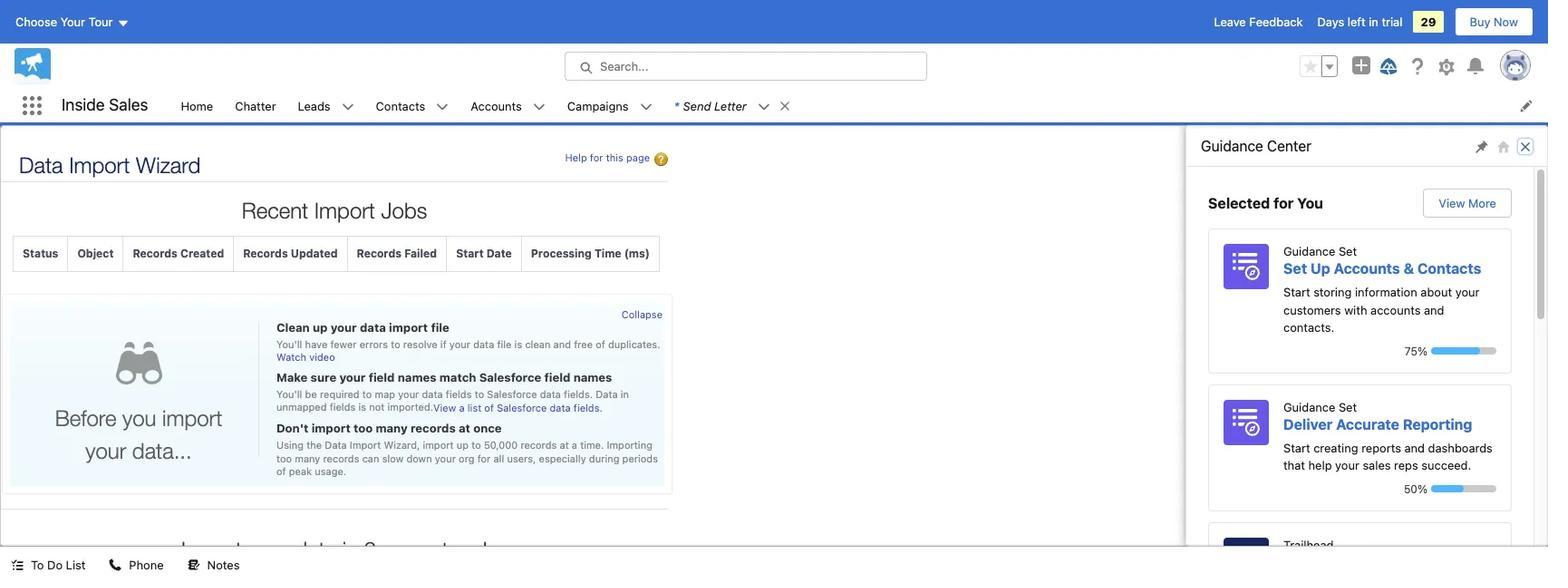Task type: describe. For each thing, give the bounding box(es) containing it.
deliver accurate reporting button
[[1284, 416, 1473, 432]]

text default image inside phone button
[[109, 559, 122, 571]]

75%
[[1405, 344, 1428, 358]]

accounts
[[1371, 302, 1421, 317]]

for
[[1274, 195, 1294, 211]]

view
[[1439, 196, 1466, 210]]

notes button
[[176, 547, 251, 583]]

leave feedback
[[1215, 15, 1303, 29]]

sales
[[109, 95, 148, 114]]

leads link
[[287, 89, 341, 122]]

days
[[1318, 15, 1345, 29]]

to do list
[[31, 558, 86, 572]]

list item containing *
[[663, 89, 800, 122]]

2 horizontal spatial text default image
[[779, 100, 791, 112]]

50%
[[1404, 482, 1428, 496]]

choose
[[15, 15, 57, 29]]

text default image for campaigns
[[640, 100, 653, 113]]

about
[[1421, 285, 1453, 299]]

now
[[1494, 15, 1519, 29]]

that
[[1284, 458, 1306, 472]]

guidance for guidance set deliver accurate reporting start creating reports and dashboards that help your sales reps succeed.
[[1284, 399, 1336, 414]]

do
[[47, 558, 63, 572]]

notes
[[207, 558, 240, 572]]

accounts list item
[[460, 89, 557, 122]]

buy
[[1470, 15, 1491, 29]]

home link
[[170, 89, 224, 122]]

send
[[683, 98, 711, 113]]

letter
[[715, 98, 747, 113]]

reporting
[[1403, 416, 1473, 432]]

1 vertical spatial set
[[1284, 260, 1308, 277]]

view more
[[1439, 196, 1497, 210]]

reps
[[1395, 458, 1419, 472]]

up
[[1311, 260, 1331, 277]]

dashboards
[[1429, 440, 1493, 455]]

campaigns
[[567, 98, 629, 113]]

chatter
[[235, 98, 276, 113]]

leads list item
[[287, 89, 365, 122]]

leave
[[1215, 15, 1247, 29]]

trial
[[1382, 15, 1403, 29]]

feedback
[[1250, 15, 1303, 29]]

and inside guidance set deliver accurate reporting start creating reports and dashboards that help your sales reps succeed.
[[1405, 440, 1425, 455]]

contacts list item
[[365, 89, 460, 122]]

contacts inside the 'contacts' link
[[376, 98, 426, 113]]

guidance center
[[1201, 138, 1312, 154]]

set for deliver
[[1339, 399, 1357, 414]]

29
[[1421, 15, 1437, 29]]

contacts.
[[1284, 320, 1335, 335]]

you
[[1298, 195, 1324, 211]]

start inside guidance set deliver accurate reporting start creating reports and dashboards that help your sales reps succeed.
[[1284, 440, 1311, 455]]

to
[[31, 558, 44, 572]]

inside
[[62, 95, 105, 114]]

deliver
[[1284, 416, 1333, 432]]

progress bar image for set up accounts & contacts
[[1432, 347, 1481, 355]]

reports
[[1362, 440, 1402, 455]]

guidance for guidance center
[[1201, 138, 1264, 154]]

with
[[1345, 302, 1368, 317]]

days left in trial
[[1318, 15, 1403, 29]]

phone button
[[98, 547, 175, 583]]

text default image inside notes 'button'
[[187, 559, 200, 571]]

set up accounts & contacts button
[[1284, 260, 1482, 277]]

view more button
[[1424, 189, 1512, 218]]

text default image for accounts
[[533, 100, 546, 113]]



Task type: locate. For each thing, give the bounding box(es) containing it.
1 vertical spatial guidance
[[1284, 244, 1336, 258]]

0 vertical spatial start
[[1284, 285, 1311, 299]]

succeed.
[[1422, 458, 1472, 472]]

list
[[66, 558, 86, 572]]

start
[[1284, 285, 1311, 299], [1284, 440, 1311, 455]]

search...
[[600, 59, 649, 73]]

your right the about
[[1456, 285, 1480, 299]]

tour
[[88, 15, 113, 29]]

your down creating
[[1336, 458, 1360, 472]]

selected for you
[[1209, 195, 1324, 211]]

information
[[1355, 285, 1418, 299]]

1 vertical spatial start
[[1284, 440, 1311, 455]]

0 vertical spatial your
[[1456, 285, 1480, 299]]

1 vertical spatial contacts
[[1418, 260, 1482, 277]]

choose your tour
[[15, 15, 113, 29]]

guidance up up
[[1284, 244, 1336, 258]]

0 vertical spatial accounts
[[471, 98, 522, 113]]

guidance up the deliver
[[1284, 399, 1336, 414]]

accounts up information
[[1334, 260, 1401, 277]]

1 start from the top
[[1284, 285, 1311, 299]]

progress bar image
[[1432, 347, 1481, 355], [1432, 485, 1464, 492]]

group
[[1300, 55, 1338, 77]]

text default image inside campaigns list item
[[640, 100, 653, 113]]

2 progress bar image from the top
[[1432, 485, 1464, 492]]

trailhead
[[1284, 537, 1334, 552]]

contacts inside "guidance set set up accounts & contacts start storing information about your customers with accounts and contacts."
[[1418, 260, 1482, 277]]

set up the accurate
[[1339, 399, 1357, 414]]

progress bar progress bar for set up accounts & contacts
[[1432, 347, 1497, 355]]

accounts link
[[460, 89, 533, 122]]

1 horizontal spatial accounts
[[1334, 260, 1401, 277]]

to do list button
[[0, 547, 96, 583]]

contacts right leads list item
[[376, 98, 426, 113]]

text default image inside leads list item
[[341, 100, 354, 113]]

set left up
[[1284, 260, 1308, 277]]

*
[[674, 98, 680, 113]]

0 vertical spatial guidance
[[1201, 138, 1264, 154]]

0 vertical spatial contacts
[[376, 98, 426, 113]]

creating
[[1314, 440, 1359, 455]]

text default image inside accounts "list item"
[[533, 100, 546, 113]]

progress bar image down succeed.
[[1432, 485, 1464, 492]]

accounts
[[471, 98, 522, 113], [1334, 260, 1401, 277]]

set
[[1339, 244, 1357, 258], [1284, 260, 1308, 277], [1339, 399, 1357, 414]]

guidance for guidance set set up accounts & contacts start storing information about your customers with accounts and contacts.
[[1284, 244, 1336, 258]]

progress bar image right 75%
[[1432, 347, 1481, 355]]

0 horizontal spatial your
[[1336, 458, 1360, 472]]

leave feedback link
[[1215, 15, 1303, 29]]

your inside guidance set deliver accurate reporting start creating reports and dashboards that help your sales reps succeed.
[[1336, 458, 1360, 472]]

and down the about
[[1424, 302, 1445, 317]]

1 horizontal spatial text default image
[[341, 100, 354, 113]]

guidance set deliver accurate reporting start creating reports and dashboards that help your sales reps succeed.
[[1284, 399, 1493, 472]]

accounts inside "list item"
[[471, 98, 522, 113]]

0 vertical spatial progress bar progress bar
[[1432, 347, 1497, 355]]

guidance set set up accounts & contacts start storing information about your customers with accounts and contacts.
[[1284, 244, 1482, 335]]

text default image right letter
[[779, 100, 791, 112]]

1 vertical spatial accounts
[[1334, 260, 1401, 277]]

start up that
[[1284, 440, 1311, 455]]

your inside "guidance set set up accounts & contacts start storing information about your customers with accounts and contacts."
[[1456, 285, 1480, 299]]

chatter link
[[224, 89, 287, 122]]

0 horizontal spatial contacts
[[376, 98, 426, 113]]

1 vertical spatial your
[[1336, 458, 1360, 472]]

set inside guidance set deliver accurate reporting start creating reports and dashboards that help your sales reps succeed.
[[1339, 399, 1357, 414]]

0 vertical spatial set
[[1339, 244, 1357, 258]]

progress bar progress bar down succeed.
[[1432, 485, 1497, 492]]

accurate
[[1337, 416, 1400, 432]]

guidance inside guidance set deliver accurate reporting start creating reports and dashboards that help your sales reps succeed.
[[1284, 399, 1336, 414]]

customers
[[1284, 302, 1342, 317]]

1 vertical spatial and
[[1405, 440, 1425, 455]]

text default image left campaigns link
[[533, 100, 546, 113]]

text default image right 'leads'
[[341, 100, 354, 113]]

accounts inside "guidance set set up accounts & contacts start storing information about your customers with accounts and contacts."
[[1334, 260, 1401, 277]]

guidance inside "guidance set set up accounts & contacts start storing information about your customers with accounts and contacts."
[[1284, 244, 1336, 258]]

campaigns list item
[[557, 89, 663, 122]]

text default image inside "contacts" list item
[[436, 100, 449, 113]]

start inside "guidance set set up accounts & contacts start storing information about your customers with accounts and contacts."
[[1284, 285, 1311, 299]]

text default image left 'to'
[[11, 559, 24, 571]]

1 horizontal spatial your
[[1456, 285, 1480, 299]]

text default image for contacts
[[436, 100, 449, 113]]

text default image left notes on the bottom of the page
[[187, 559, 200, 571]]

1 progress bar progress bar from the top
[[1432, 347, 1497, 355]]

buy now button
[[1455, 7, 1534, 36]]

inside sales
[[62, 95, 148, 114]]

1 horizontal spatial contacts
[[1418, 260, 1482, 277]]

set up set up accounts & contacts button
[[1339, 244, 1357, 258]]

your
[[60, 15, 85, 29]]

0 vertical spatial progress bar image
[[1432, 347, 1481, 355]]

* send letter
[[674, 98, 747, 113]]

storing
[[1314, 285, 1352, 299]]

phone
[[129, 558, 164, 572]]

in
[[1369, 15, 1379, 29]]

text default image inside to do list button
[[11, 559, 24, 571]]

text default image
[[779, 100, 791, 112], [341, 100, 354, 113], [187, 559, 200, 571]]

help
[[1309, 458, 1332, 472]]

list
[[170, 89, 1549, 122]]

start up customers
[[1284, 285, 1311, 299]]

&
[[1404, 260, 1415, 277]]

home
[[181, 98, 213, 113]]

more
[[1469, 196, 1497, 210]]

text default image
[[436, 100, 449, 113], [533, 100, 546, 113], [640, 100, 653, 113], [11, 559, 24, 571], [109, 559, 122, 571]]

2 vertical spatial set
[[1339, 399, 1357, 414]]

0 horizontal spatial accounts
[[471, 98, 522, 113]]

1 progress bar image from the top
[[1432, 347, 1481, 355]]

progress bar progress bar right 75%
[[1432, 347, 1497, 355]]

and
[[1424, 302, 1445, 317], [1405, 440, 1425, 455]]

progress bar progress bar
[[1432, 347, 1497, 355], [1432, 485, 1497, 492]]

selected
[[1209, 195, 1271, 211]]

contacts link
[[365, 89, 436, 122]]

buy now
[[1470, 15, 1519, 29]]

and up reps
[[1405, 440, 1425, 455]]

progress bar progress bar for deliver accurate reporting
[[1432, 485, 1497, 492]]

1 vertical spatial progress bar image
[[1432, 485, 1464, 492]]

accounts right "contacts" list item at left
[[471, 98, 522, 113]]

and inside "guidance set set up accounts & contacts start storing information about your customers with accounts and contacts."
[[1424, 302, 1445, 317]]

campaigns link
[[557, 89, 640, 122]]

2 progress bar progress bar from the top
[[1432, 485, 1497, 492]]

list containing home
[[170, 89, 1549, 122]]

list item
[[663, 89, 800, 122]]

guidance
[[1201, 138, 1264, 154], [1284, 244, 1336, 258], [1284, 399, 1336, 414]]

progress bar image for deliver accurate reporting
[[1432, 485, 1464, 492]]

choose your tour button
[[15, 7, 130, 36]]

0 horizontal spatial text default image
[[187, 559, 200, 571]]

contacts
[[376, 98, 426, 113], [1418, 260, 1482, 277]]

sales
[[1363, 458, 1391, 472]]

text default image left *
[[640, 100, 653, 113]]

2 start from the top
[[1284, 440, 1311, 455]]

leads
[[298, 98, 331, 113]]

text default image left phone
[[109, 559, 122, 571]]

your
[[1456, 285, 1480, 299], [1336, 458, 1360, 472]]

left
[[1348, 15, 1366, 29]]

0 vertical spatial and
[[1424, 302, 1445, 317]]

1 vertical spatial progress bar progress bar
[[1432, 485, 1497, 492]]

center
[[1268, 138, 1312, 154]]

search... button
[[565, 52, 928, 81]]

set for set
[[1339, 244, 1357, 258]]

guidance left center at the top right
[[1201, 138, 1264, 154]]

2 vertical spatial guidance
[[1284, 399, 1336, 414]]

contacts up the about
[[1418, 260, 1482, 277]]

text default image left accounts link
[[436, 100, 449, 113]]



Task type: vqa. For each thing, say whether or not it's contained in the screenshot.
your in Guidance Set Set Up Accounts & Contacts Start storing information about your customers with accounts and contacts.
yes



